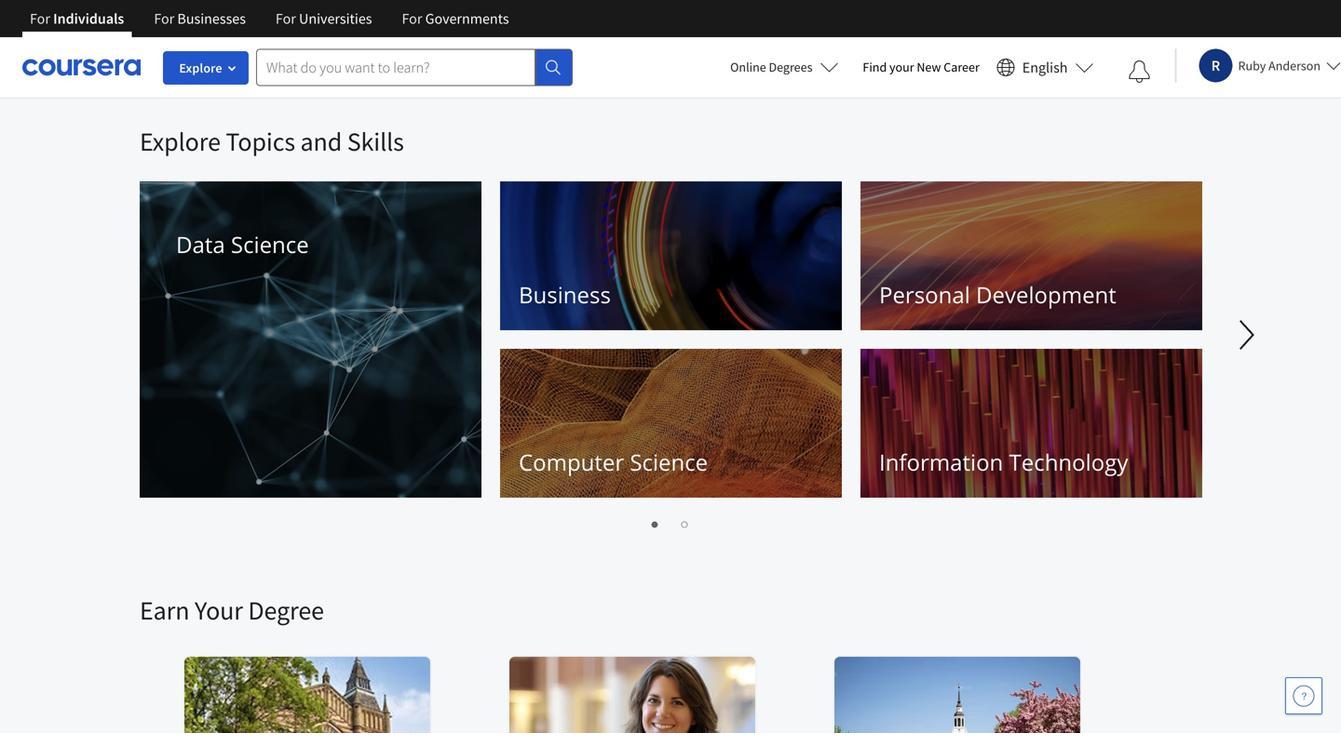 Task type: vqa. For each thing, say whether or not it's contained in the screenshot.
the Information Technology link
yes



Task type: locate. For each thing, give the bounding box(es) containing it.
science up 2
[[630, 448, 708, 478]]

list inside explore topics and skills carousel element
[[140, 512, 1201, 535]]

computer
[[519, 448, 624, 478]]

explore topics and skills
[[140, 125, 404, 158]]

for for businesses
[[154, 9, 174, 28]]

2 button
[[672, 513, 694, 535]]

1 horizontal spatial science
[[630, 448, 708, 478]]

None search field
[[256, 49, 573, 86]]

and
[[300, 125, 342, 158]]

computer science image
[[500, 349, 842, 498]]

for for governments
[[402, 9, 422, 28]]

for
[[30, 9, 50, 28], [154, 9, 174, 28], [276, 9, 296, 28], [402, 9, 422, 28]]

explore button
[[163, 51, 249, 85]]

explore
[[179, 60, 222, 76], [140, 125, 221, 158]]

4 for from the left
[[402, 9, 422, 28]]

explore topics and skills carousel element
[[130, 99, 1341, 538]]

2 for from the left
[[154, 9, 174, 28]]

for governments
[[402, 9, 509, 28]]

1 for from the left
[[30, 9, 50, 28]]

explore for explore topics and skills
[[140, 125, 221, 158]]

for left businesses
[[154, 9, 174, 28]]

0 vertical spatial science
[[231, 230, 309, 260]]

explore down for businesses
[[179, 60, 222, 76]]

earn
[[140, 595, 190, 627]]

universities
[[299, 9, 372, 28]]

science for data science
[[231, 230, 309, 260]]

list containing 1
[[140, 512, 1201, 535]]

3 for from the left
[[276, 9, 296, 28]]

0 vertical spatial explore
[[179, 60, 222, 76]]

information technology
[[879, 448, 1128, 478]]

What do you want to learn? text field
[[256, 49, 536, 86]]

list
[[140, 512, 1201, 535]]

for individuals
[[30, 9, 124, 28]]

for up what do you want to learn? text box at the top of the page
[[402, 9, 422, 28]]

0 horizontal spatial science
[[231, 230, 309, 260]]

degrees
[[769, 59, 813, 75]]

find
[[863, 59, 887, 75]]

for left individuals
[[30, 9, 50, 28]]

new
[[917, 59, 941, 75]]

science
[[231, 230, 309, 260], [630, 448, 708, 478]]

1 vertical spatial explore
[[140, 125, 221, 158]]

find your new career link
[[854, 56, 989, 79]]

for businesses
[[154, 9, 246, 28]]

science right data on the left top of the page
[[231, 230, 309, 260]]

degree
[[248, 595, 324, 627]]

personal development
[[879, 280, 1116, 310]]

governments
[[425, 9, 509, 28]]

explore down explore dropdown button
[[140, 125, 221, 158]]

1 vertical spatial science
[[630, 448, 708, 478]]

information technology link
[[861, 349, 1202, 498]]

computer science link
[[500, 349, 842, 498]]

skills
[[347, 125, 404, 158]]

online
[[730, 59, 766, 75]]

help center image
[[1293, 685, 1315, 708]]

next slide image
[[1225, 313, 1269, 358]]

2
[[677, 515, 685, 533]]

for universities
[[276, 9, 372, 28]]

for left universities
[[276, 9, 296, 28]]

information technology image
[[861, 349, 1202, 498]]

explore for explore
[[179, 60, 222, 76]]

1
[[647, 515, 655, 533]]

explore inside dropdown button
[[179, 60, 222, 76]]



Task type: describe. For each thing, give the bounding box(es) containing it.
data
[[176, 230, 225, 260]]

master of business administration (imba) degree by university of illinois at urbana-champaign, image
[[509, 658, 756, 734]]

online degrees
[[730, 59, 813, 75]]

business
[[519, 280, 611, 310]]

science for computer science
[[630, 448, 708, 478]]

personal development image
[[861, 182, 1202, 331]]

technology
[[1009, 448, 1128, 478]]

computer science
[[519, 448, 708, 478]]

r
[[1211, 56, 1220, 75]]

topics
[[226, 125, 295, 158]]

banner navigation
[[15, 0, 524, 37]]

business image
[[500, 182, 842, 331]]

personal development link
[[861, 182, 1202, 331]]

anderson
[[1269, 57, 1321, 74]]

online degrees button
[[715, 47, 854, 88]]

for for individuals
[[30, 9, 50, 28]]

earn your degree
[[140, 595, 324, 627]]

your
[[195, 595, 243, 627]]

find your new career
[[863, 59, 980, 75]]

ruby anderson
[[1238, 57, 1321, 74]]

businesses
[[177, 9, 246, 28]]

your
[[889, 59, 914, 75]]

data science link
[[140, 182, 482, 498]]

show notifications image
[[1128, 61, 1151, 83]]

career
[[944, 59, 980, 75]]

personal
[[879, 280, 970, 310]]

master of engineering in computer engineering degree by dartmouth college, image
[[835, 658, 1081, 734]]

ruby
[[1238, 57, 1266, 74]]

data science image
[[140, 182, 482, 498]]

english
[[1022, 58, 1068, 77]]

data science
[[176, 230, 309, 260]]

coursera image
[[22, 52, 141, 82]]

business link
[[500, 182, 842, 331]]

1 button
[[642, 513, 664, 535]]

development
[[976, 280, 1116, 310]]

english button
[[989, 37, 1101, 98]]

msc data science (statistics) degree by university of leeds, image
[[184, 658, 431, 734]]

earn your degree carousel element
[[140, 538, 1341, 734]]

individuals
[[53, 9, 124, 28]]

information
[[879, 448, 1003, 478]]

for for universities
[[276, 9, 296, 28]]



